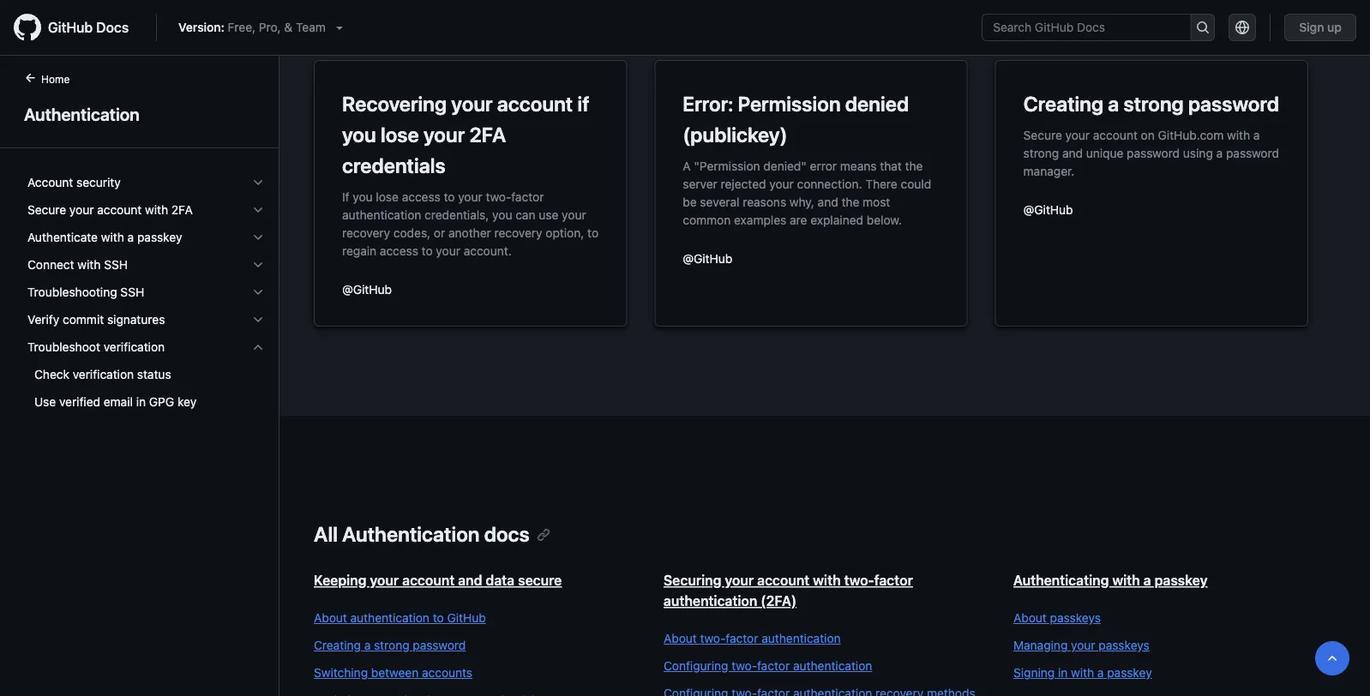Task type: vqa. For each thing, say whether or not it's contained in the screenshot.
GPG
yes



Task type: describe. For each thing, give the bounding box(es) containing it.
check verification status link
[[21, 361, 272, 389]]

0 vertical spatial access
[[402, 190, 441, 204]]

troubleshooting
[[27, 285, 117, 299]]

on
[[1141, 128, 1155, 142]]

2 vertical spatial you
[[492, 208, 512, 222]]

reasons
[[743, 195, 787, 209]]

a up about passkeys "link" on the bottom right of page
[[1144, 573, 1152, 589]]

gpg
[[149, 395, 174, 409]]

1 vertical spatial access
[[380, 244, 419, 258]]

factor inside if you lose access to your two-factor authentication credentials, you can use your recovery codes, or another recovery option, to regain access to your account.
[[511, 190, 544, 204]]

managing
[[1014, 639, 1068, 653]]

"permission
[[694, 159, 761, 173]]

you inside the recovering your account if you lose your 2fa credentials
[[342, 123, 376, 147]]

password up accounts
[[413, 639, 466, 653]]

passkey for authenticating with a passkey
[[1155, 573, 1208, 589]]

free,
[[228, 20, 256, 34]]

guides
[[314, 12, 380, 36]]

your right recovering
[[451, 92, 493, 116]]

docs
[[96, 19, 129, 36]]

2fa inside dropdown button
[[171, 203, 193, 217]]

data
[[486, 573, 515, 589]]

switching
[[314, 666, 368, 680]]

connect with ssh button
[[21, 251, 272, 279]]

with inside the secure your account with 2fa dropdown button
[[145, 203, 168, 217]]

two- inside securing your account with two-factor authentication (2fa)
[[845, 573, 875, 589]]

use verified email in gpg key link
[[21, 389, 272, 416]]

1 horizontal spatial creating a strong password
[[1024, 92, 1280, 116]]

2 recovery from the left
[[495, 226, 543, 240]]

securing your account with two-factor authentication (2fa) link
[[664, 573, 913, 609]]

denied"
[[764, 159, 807, 173]]

rejected
[[721, 177, 766, 191]]

authenticate with a passkey button
[[21, 224, 272, 251]]

0 vertical spatial the
[[905, 159, 923, 173]]

secure for secure your account with 2fa
[[27, 203, 66, 217]]

passkey inside the signing in with a passkey link
[[1108, 666, 1153, 680]]

accounts
[[422, 666, 473, 680]]

password right using at the right
[[1227, 146, 1280, 160]]

sc 9kayk9 0 image inside the troubleshoot verification dropdown button
[[251, 341, 265, 354]]

be
[[683, 195, 697, 209]]

managing your passkeys
[[1014, 639, 1150, 653]]

about passkeys
[[1014, 611, 1101, 625]]

most
[[863, 195, 891, 209]]

troubleshoot verification
[[27, 340, 165, 354]]

passkeys inside "link"
[[1050, 611, 1101, 625]]

guides link
[[314, 12, 400, 36]]

if you lose access to your two-factor authentication credentials, you can use your recovery codes, or another recovery option, to regain access to your account.
[[342, 190, 599, 258]]

verify commit signatures button
[[21, 306, 272, 334]]

team
[[296, 20, 326, 34]]

all
[[314, 522, 338, 546]]

with inside securing your account with two-factor authentication (2fa)
[[813, 573, 841, 589]]

Search GitHub Docs search field
[[983, 15, 1191, 40]]

secure your account on github.com with a strong and unique password using a password manager.
[[1024, 128, 1280, 178]]

1 vertical spatial the
[[842, 195, 860, 209]]

1 vertical spatial github
[[447, 611, 486, 625]]

securing
[[664, 573, 722, 589]]

error: permission denied (publickey)
[[683, 92, 909, 147]]

0 vertical spatial ssh
[[104, 258, 128, 272]]

1 vertical spatial in
[[1058, 666, 1068, 680]]

authentication inside if you lose access to your two-factor authentication credentials, you can use your recovery codes, or another recovery option, to regain access to your account.
[[342, 208, 421, 222]]

a
[[683, 159, 691, 173]]

account for 2fa
[[97, 203, 142, 217]]

two- inside about two-factor authentication link
[[700, 632, 726, 646]]

use
[[34, 395, 56, 409]]

about authentication to github link
[[314, 610, 630, 627]]

server
[[683, 177, 718, 191]]

about two-factor authentication
[[664, 632, 841, 646]]

with inside connect with ssh dropdown button
[[78, 258, 101, 272]]

authentication up 'configuring two-factor authentication' 'link'
[[762, 632, 841, 646]]

a right github.com
[[1254, 128, 1260, 142]]

about two-factor authentication link
[[664, 630, 980, 648]]

password up github.com
[[1189, 92, 1280, 116]]

version:
[[179, 20, 225, 34]]

troubleshooting ssh
[[27, 285, 144, 299]]

account for two-
[[758, 573, 810, 589]]

with up about passkeys "link" on the bottom right of page
[[1113, 573, 1141, 589]]

about authentication to github
[[314, 611, 486, 625]]

triangle down image
[[333, 21, 346, 34]]

sc 9kayk9 0 image for ssh
[[251, 258, 265, 272]]

a up unique
[[1108, 92, 1120, 116]]

your inside secure your account on github.com with a strong and unique password using a password manager.
[[1066, 128, 1090, 142]]

factor inside 'link'
[[757, 659, 790, 673]]

your up signing in with a passkey
[[1071, 639, 1096, 653]]

keeping
[[314, 573, 367, 589]]

secure for secure your account on github.com with a strong and unique password using a password manager.
[[1024, 128, 1063, 142]]

explained
[[811, 213, 864, 227]]

@github for error: permission denied (publickey)
[[683, 251, 733, 265]]

credentials,
[[425, 208, 489, 222]]

permission
[[738, 92, 841, 116]]

commit
[[63, 313, 104, 327]]

authentication element
[[0, 69, 280, 695]]

your up option,
[[562, 208, 586, 222]]

key
[[178, 395, 197, 409]]

error:
[[683, 92, 734, 116]]

check verification status
[[34, 368, 171, 382]]

all authentication docs link
[[314, 522, 550, 546]]

0 horizontal spatial creating a strong password
[[314, 639, 466, 653]]

troubleshoot verification button
[[21, 334, 272, 361]]

denied
[[845, 92, 909, 116]]

signing in with a passkey
[[1014, 666, 1153, 680]]

sign up
[[1300, 20, 1342, 34]]

a inside the signing in with a passkey link
[[1098, 666, 1104, 680]]

connect with ssh
[[27, 258, 128, 272]]

(publickey)
[[683, 123, 788, 147]]

account security
[[27, 175, 121, 190]]

several
[[700, 195, 740, 209]]

manager.
[[1024, 164, 1075, 178]]

codes,
[[394, 226, 431, 240]]

authentication link
[[21, 101, 258, 127]]

scroll to top image
[[1326, 652, 1340, 666]]

0 horizontal spatial github
[[48, 19, 93, 36]]

email
[[104, 395, 133, 409]]

below.
[[867, 213, 902, 227]]

to down codes, on the top
[[422, 244, 433, 258]]

all authentication docs
[[314, 522, 530, 546]]

between
[[371, 666, 419, 680]]

lose inside the recovering your account if you lose your 2fa credentials
[[381, 123, 419, 147]]

to right option,
[[588, 226, 599, 240]]

about passkeys link
[[1014, 610, 1330, 627]]

factor inside securing your account with two-factor authentication (2fa)
[[875, 573, 913, 589]]

about for keeping your account and data secure
[[314, 611, 347, 625]]

passkey for authenticate with a passkey
[[137, 230, 182, 244]]

connection.
[[797, 177, 862, 191]]

if
[[578, 92, 590, 116]]

account
[[27, 175, 73, 190]]

and inside a "permission denied" error means that the server rejected your connection. there could be several reasons why, and the most common examples are explained below.
[[818, 195, 839, 209]]

your inside dropdown button
[[69, 203, 94, 217]]

error
[[810, 159, 837, 173]]

secure your account with 2fa button
[[21, 196, 272, 224]]

verification for check
[[73, 368, 134, 382]]



Task type: locate. For each thing, give the bounding box(es) containing it.
0 vertical spatial authentication
[[24, 104, 140, 124]]

secure inside secure your account on github.com with a strong and unique password using a password manager.
[[1024, 128, 1063, 142]]

@github for creating a strong password
[[1024, 202, 1074, 217]]

that
[[880, 159, 902, 173]]

and
[[1063, 146, 1083, 160], [818, 195, 839, 209], [458, 573, 483, 589]]

2 horizontal spatial and
[[1063, 146, 1083, 160]]

keeping your account and data secure
[[314, 573, 562, 589]]

4 sc 9kayk9 0 image from the top
[[251, 313, 265, 327]]

with
[[1228, 128, 1251, 142], [145, 203, 168, 217], [101, 230, 124, 244], [78, 258, 101, 272], [813, 573, 841, 589], [1113, 573, 1141, 589], [1071, 666, 1095, 680]]

1 vertical spatial sc 9kayk9 0 image
[[251, 231, 265, 244]]

1 vertical spatial secure
[[27, 203, 66, 217]]

about inside about two-factor authentication link
[[664, 632, 697, 646]]

use verified email in gpg key
[[34, 395, 197, 409]]

account up unique
[[1094, 128, 1138, 142]]

account up (2fa)
[[758, 573, 810, 589]]

0 vertical spatial and
[[1063, 146, 1083, 160]]

in right signing
[[1058, 666, 1068, 680]]

0 vertical spatial lose
[[381, 123, 419, 147]]

you up the credentials at left
[[342, 123, 376, 147]]

verification for troubleshoot
[[104, 340, 165, 354]]

about down the keeping
[[314, 611, 347, 625]]

1 horizontal spatial in
[[1058, 666, 1068, 680]]

recovering your account if you lose your 2fa credentials
[[342, 92, 590, 178]]

1 horizontal spatial the
[[905, 159, 923, 173]]

1 horizontal spatial recovery
[[495, 226, 543, 240]]

recovery down can
[[495, 226, 543, 240]]

a "permission denied" error means that the server rejected your connection. there could be several reasons why, and the most common examples are explained below.
[[683, 159, 932, 227]]

2 horizontal spatial passkey
[[1155, 573, 1208, 589]]

troubleshoot
[[27, 340, 100, 354]]

2 vertical spatial strong
[[374, 639, 410, 653]]

troubleshoot verification element containing check verification status
[[14, 361, 279, 416]]

2fa
[[470, 123, 506, 147], [171, 203, 193, 217]]

configuring
[[664, 659, 729, 673]]

your down the or
[[436, 244, 461, 258]]

with up about two-factor authentication link
[[813, 573, 841, 589]]

you left can
[[492, 208, 512, 222]]

github up creating a strong password link
[[447, 611, 486, 625]]

account
[[497, 92, 573, 116], [1094, 128, 1138, 142], [97, 203, 142, 217], [402, 573, 455, 589], [758, 573, 810, 589]]

0 horizontal spatial in
[[136, 395, 146, 409]]

1 vertical spatial @github
[[683, 251, 733, 265]]

two- up about two-factor authentication link
[[845, 573, 875, 589]]

1 vertical spatial authentication
[[342, 522, 480, 546]]

1 horizontal spatial @github
[[683, 251, 733, 265]]

troubleshooting ssh button
[[21, 279, 272, 306]]

sc 9kayk9 0 image
[[251, 203, 265, 217], [251, 258, 265, 272], [251, 286, 265, 299], [251, 313, 265, 327], [251, 341, 265, 354]]

1 vertical spatial strong
[[1024, 146, 1059, 160]]

0 horizontal spatial authentication
[[24, 104, 140, 124]]

password down on
[[1127, 146, 1180, 160]]

your inside a "permission denied" error means that the server rejected your connection. there could be several reasons why, and the most common examples are explained below.
[[770, 177, 794, 191]]

1 vertical spatial creating a strong password
[[314, 639, 466, 653]]

a inside creating a strong password link
[[364, 639, 371, 653]]

0 vertical spatial passkeys
[[1050, 611, 1101, 625]]

1 vertical spatial lose
[[376, 190, 399, 204]]

creating a strong password link
[[314, 637, 630, 654]]

sc 9kayk9 0 image for signatures
[[251, 313, 265, 327]]

0 vertical spatial verification
[[104, 340, 165, 354]]

1 horizontal spatial creating
[[1024, 92, 1104, 116]]

1 horizontal spatial 2fa
[[470, 123, 506, 147]]

passkey inside authenticate with a passkey dropdown button
[[137, 230, 182, 244]]

ssh up signatures
[[120, 285, 144, 299]]

keeping your account and data secure link
[[314, 573, 562, 589]]

0 horizontal spatial strong
[[374, 639, 410, 653]]

factor
[[511, 190, 544, 204], [875, 573, 913, 589], [726, 632, 759, 646], [757, 659, 790, 673]]

account inside securing your account with two-factor authentication (2fa)
[[758, 573, 810, 589]]

managing your passkeys link
[[1014, 637, 1330, 654]]

verification down troubleshoot verification
[[73, 368, 134, 382]]

to
[[444, 190, 455, 204], [588, 226, 599, 240], [422, 244, 433, 258], [433, 611, 444, 625]]

0 horizontal spatial @github
[[342, 282, 392, 296]]

a up switching between accounts
[[364, 639, 371, 653]]

1 horizontal spatial and
[[818, 195, 839, 209]]

2 vertical spatial passkey
[[1108, 666, 1153, 680]]

two- inside 'configuring two-factor authentication' 'link'
[[732, 659, 757, 673]]

a down "managing your passkeys"
[[1098, 666, 1104, 680]]

using
[[1184, 146, 1214, 160]]

creating up switching
[[314, 639, 361, 653]]

your down recovering
[[424, 123, 465, 147]]

with up troubleshooting ssh
[[78, 258, 101, 272]]

account for you
[[497, 92, 573, 116]]

lose down the credentials at left
[[376, 190, 399, 204]]

None search field
[[982, 14, 1216, 41]]

0 horizontal spatial secure
[[27, 203, 66, 217]]

your up about authentication to github at the bottom of the page
[[370, 573, 399, 589]]

2 vertical spatial @github
[[342, 282, 392, 296]]

in left gpg
[[136, 395, 146, 409]]

your right the securing
[[725, 573, 754, 589]]

github docs
[[48, 19, 129, 36]]

2fa down account security dropdown button
[[171, 203, 193, 217]]

recovery up regain
[[342, 226, 390, 240]]

@github down common
[[683, 251, 733, 265]]

verify
[[27, 313, 59, 327]]

sc 9kayk9 0 image inside account security dropdown button
[[251, 176, 265, 190]]

connect
[[27, 258, 74, 272]]

about up "managing"
[[1014, 611, 1047, 625]]

@github down regain
[[342, 282, 392, 296]]

use
[[539, 208, 559, 222]]

0 horizontal spatial 2fa
[[171, 203, 193, 217]]

with inside authenticate with a passkey dropdown button
[[101, 230, 124, 244]]

troubleshoot verification element containing troubleshoot verification
[[14, 334, 279, 416]]

passkey down the secure your account with 2fa dropdown button
[[137, 230, 182, 244]]

with inside secure your account on github.com with a strong and unique password using a password manager.
[[1228, 128, 1251, 142]]

pro,
[[259, 20, 281, 34]]

to inside about authentication to github link
[[433, 611, 444, 625]]

with inside the signing in with a passkey link
[[1071, 666, 1095, 680]]

and inside secure your account on github.com with a strong and unique password using a password manager.
[[1063, 146, 1083, 160]]

ssh
[[104, 258, 128, 272], [120, 285, 144, 299]]

3 sc 9kayk9 0 image from the top
[[251, 286, 265, 299]]

1 horizontal spatial about
[[664, 632, 697, 646]]

to up the credentials,
[[444, 190, 455, 204]]

1 horizontal spatial strong
[[1024, 146, 1059, 160]]

passkeys up "managing your passkeys"
[[1050, 611, 1101, 625]]

passkeys up signing in with a passkey
[[1099, 639, 1150, 653]]

0 horizontal spatial recovery
[[342, 226, 390, 240]]

2 horizontal spatial @github
[[1024, 202, 1074, 217]]

authentication
[[342, 208, 421, 222], [664, 593, 758, 609], [350, 611, 430, 625], [762, 632, 841, 646], [793, 659, 873, 673]]

authenticating
[[1014, 573, 1109, 589]]

verification inside dropdown button
[[104, 340, 165, 354]]

1 sc 9kayk9 0 image from the top
[[251, 203, 265, 217]]

select language: current language is english image
[[1236, 21, 1250, 34]]

lose
[[381, 123, 419, 147], [376, 190, 399, 204]]

search image
[[1196, 21, 1210, 34]]

about up configuring
[[664, 632, 697, 646]]

signatures
[[107, 313, 165, 327]]

sc 9kayk9 0 image inside the secure your account with 2fa dropdown button
[[251, 203, 265, 217]]

account down all authentication docs 'link'
[[402, 573, 455, 589]]

2fa up the credentials,
[[470, 123, 506, 147]]

about for authenticating with a passkey
[[1014, 611, 1047, 625]]

0 vertical spatial sc 9kayk9 0 image
[[251, 176, 265, 190]]

sc 9kayk9 0 image inside connect with ssh dropdown button
[[251, 258, 265, 272]]

switching between accounts
[[314, 666, 473, 680]]

access up codes, on the top
[[402, 190, 441, 204]]

you right if
[[353, 190, 373, 204]]

two- inside if you lose access to your two-factor authentication credentials, you can use your recovery codes, or another recovery option, to regain access to your account.
[[486, 190, 511, 204]]

0 vertical spatial passkey
[[137, 230, 182, 244]]

secure
[[1024, 128, 1063, 142], [27, 203, 66, 217]]

about inside about authentication to github link
[[314, 611, 347, 625]]

account for github.com
[[1094, 128, 1138, 142]]

passkey
[[137, 230, 182, 244], [1155, 573, 1208, 589], [1108, 666, 1153, 680]]

1 horizontal spatial github
[[447, 611, 486, 625]]

0 horizontal spatial creating
[[314, 639, 361, 653]]

your up the credentials,
[[458, 190, 483, 204]]

authentication
[[24, 104, 140, 124], [342, 522, 480, 546]]

sc 9kayk9 0 image inside authenticate with a passkey dropdown button
[[251, 231, 265, 244]]

0 vertical spatial creating a strong password
[[1024, 92, 1280, 116]]

a right using at the right
[[1217, 146, 1223, 160]]

to down 'keeping your account and data secure' 'link'
[[433, 611, 444, 625]]

verify commit signatures
[[27, 313, 165, 327]]

two- up configuring
[[700, 632, 726, 646]]

1 vertical spatial passkey
[[1155, 573, 1208, 589]]

authentication up switching between accounts
[[350, 611, 430, 625]]

and left data
[[458, 573, 483, 589]]

account up authenticate with a passkey
[[97, 203, 142, 217]]

means
[[841, 159, 877, 173]]

there
[[866, 177, 898, 191]]

1 vertical spatial passkeys
[[1099, 639, 1150, 653]]

strong up manager.
[[1024, 146, 1059, 160]]

1 horizontal spatial passkey
[[1108, 666, 1153, 680]]

with down the secure your account with 2fa
[[101, 230, 124, 244]]

creating
[[1024, 92, 1104, 116], [314, 639, 361, 653]]

strong up switching between accounts
[[374, 639, 410, 653]]

creating up unique
[[1024, 92, 1104, 116]]

authentication down the securing
[[664, 593, 758, 609]]

2 troubleshoot verification element from the top
[[14, 361, 279, 416]]

sign
[[1300, 20, 1325, 34]]

secure up manager.
[[1024, 128, 1063, 142]]

with right github.com
[[1228, 128, 1251, 142]]

or
[[434, 226, 445, 240]]

the up explained
[[842, 195, 860, 209]]

github left the docs
[[48, 19, 93, 36]]

secure
[[518, 573, 562, 589]]

0 vertical spatial in
[[136, 395, 146, 409]]

1 vertical spatial verification
[[73, 368, 134, 382]]

2 horizontal spatial strong
[[1124, 92, 1184, 116]]

0 vertical spatial secure
[[1024, 128, 1063, 142]]

0 vertical spatial 2fa
[[470, 123, 506, 147]]

in inside authentication element
[[136, 395, 146, 409]]

sc 9kayk9 0 image inside 'verify commit signatures' dropdown button
[[251, 313, 265, 327]]

account for data
[[402, 573, 455, 589]]

authenticate
[[27, 230, 98, 244]]

1 troubleshoot verification element from the top
[[14, 334, 279, 416]]

sc 9kayk9 0 image inside troubleshooting ssh dropdown button
[[251, 286, 265, 299]]

if
[[342, 190, 350, 204]]

authentication inside securing your account with two-factor authentication (2fa)
[[664, 593, 758, 609]]

secure your account with 2fa
[[27, 203, 193, 217]]

account.
[[464, 244, 512, 258]]

signing
[[1014, 666, 1055, 680]]

and up manager.
[[1063, 146, 1083, 160]]

a inside authenticate with a passkey dropdown button
[[127, 230, 134, 244]]

your down account security
[[69, 203, 94, 217]]

about inside about passkeys "link"
[[1014, 611, 1047, 625]]

you
[[342, 123, 376, 147], [353, 190, 373, 204], [492, 208, 512, 222]]

1 horizontal spatial authentication
[[342, 522, 480, 546]]

sc 9kayk9 0 image for authenticate with a passkey
[[251, 231, 265, 244]]

your down denied"
[[770, 177, 794, 191]]

verified
[[59, 395, 100, 409]]

0 horizontal spatial passkey
[[137, 230, 182, 244]]

secure inside dropdown button
[[27, 203, 66, 217]]

two- down about two-factor authentication
[[732, 659, 757, 673]]

@github down manager.
[[1024, 202, 1074, 217]]

0 vertical spatial you
[[342, 123, 376, 147]]

two- up the credentials,
[[486, 190, 511, 204]]

account left if
[[497, 92, 573, 116]]

passkey up about passkeys "link" on the bottom right of page
[[1155, 573, 1208, 589]]

your
[[451, 92, 493, 116], [424, 123, 465, 147], [1066, 128, 1090, 142], [770, 177, 794, 191], [458, 190, 483, 204], [69, 203, 94, 217], [562, 208, 586, 222], [436, 244, 461, 258], [370, 573, 399, 589], [725, 573, 754, 589], [1071, 639, 1096, 653]]

strong inside creating a strong password link
[[374, 639, 410, 653]]

authentication up 'keeping your account and data secure' 'link'
[[342, 522, 480, 546]]

2 horizontal spatial about
[[1014, 611, 1047, 625]]

lose down recovering
[[381, 123, 419, 147]]

1 vertical spatial ssh
[[120, 285, 144, 299]]

1 vertical spatial you
[[353, 190, 373, 204]]

1 vertical spatial and
[[818, 195, 839, 209]]

unique
[[1087, 146, 1124, 160]]

your inside securing your account with two-factor authentication (2fa)
[[725, 573, 754, 589]]

&
[[284, 20, 293, 34]]

2 sc 9kayk9 0 image from the top
[[251, 231, 265, 244]]

examples
[[734, 213, 787, 227]]

signing in with a passkey link
[[1014, 665, 1330, 682]]

authentication down about two-factor authentication link
[[793, 659, 873, 673]]

and down 'connection.'
[[818, 195, 839, 209]]

with down "managing your passkeys"
[[1071, 666, 1095, 680]]

your up unique
[[1066, 128, 1090, 142]]

are
[[790, 213, 808, 227]]

1 horizontal spatial secure
[[1024, 128, 1063, 142]]

account inside the secure your account with 2fa dropdown button
[[97, 203, 142, 217]]

troubleshoot verification element
[[14, 334, 279, 416], [14, 361, 279, 416]]

0 horizontal spatial and
[[458, 573, 483, 589]]

switching between accounts link
[[314, 665, 630, 682]]

authenticate with a passkey
[[27, 230, 182, 244]]

security
[[76, 175, 121, 190]]

0 vertical spatial creating
[[1024, 92, 1104, 116]]

github
[[48, 19, 93, 36], [447, 611, 486, 625]]

the up the could
[[905, 159, 923, 173]]

authenticating with a passkey link
[[1014, 573, 1208, 589]]

strong inside secure your account on github.com with a strong and unique password using a password manager.
[[1024, 146, 1059, 160]]

authentication down home link
[[24, 104, 140, 124]]

2 vertical spatial and
[[458, 573, 483, 589]]

account inside the recovering your account if you lose your 2fa credentials
[[497, 92, 573, 116]]

verification
[[104, 340, 165, 354], [73, 368, 134, 382]]

0 horizontal spatial the
[[842, 195, 860, 209]]

2 sc 9kayk9 0 image from the top
[[251, 258, 265, 272]]

0 vertical spatial github
[[48, 19, 93, 36]]

0 horizontal spatial about
[[314, 611, 347, 625]]

authentication up codes, on the top
[[342, 208, 421, 222]]

account inside secure your account on github.com with a strong and unique password using a password manager.
[[1094, 128, 1138, 142]]

about for securing your account with two-factor authentication (2fa)
[[664, 632, 697, 646]]

authentication inside 'link'
[[793, 659, 873, 673]]

creating a strong password up switching between accounts
[[314, 639, 466, 653]]

sc 9kayk9 0 image
[[251, 176, 265, 190], [251, 231, 265, 244]]

creating a strong password up on
[[1024, 92, 1280, 116]]

secure down account
[[27, 203, 66, 217]]

1 recovery from the left
[[342, 226, 390, 240]]

recovery
[[342, 226, 390, 240], [495, 226, 543, 240]]

a down the secure your account with 2fa dropdown button
[[127, 230, 134, 244]]

ssh down authenticate with a passkey
[[104, 258, 128, 272]]

status
[[137, 368, 171, 382]]

tooltip
[[1316, 642, 1350, 676]]

@github for recovering your account if you lose your 2fa credentials
[[342, 282, 392, 296]]

2fa inside the recovering your account if you lose your 2fa credentials
[[470, 123, 506, 147]]

strong up on
[[1124, 92, 1184, 116]]

sign up link
[[1285, 14, 1357, 41]]

recovering
[[342, 92, 447, 116]]

0 vertical spatial @github
[[1024, 202, 1074, 217]]

github.com
[[1158, 128, 1224, 142]]

5 sc 9kayk9 0 image from the top
[[251, 341, 265, 354]]

access down codes, on the top
[[380, 244, 419, 258]]

with down account security dropdown button
[[145, 203, 168, 217]]

verification down signatures
[[104, 340, 165, 354]]

1 vertical spatial 2fa
[[171, 203, 193, 217]]

sc 9kayk9 0 image for account
[[251, 203, 265, 217]]

lose inside if you lose access to your two-factor authentication credentials, you can use your recovery codes, or another recovery option, to regain access to your account.
[[376, 190, 399, 204]]

password
[[1189, 92, 1280, 116], [1127, 146, 1180, 160], [1227, 146, 1280, 160], [413, 639, 466, 653]]

authenticating with a passkey
[[1014, 573, 1208, 589]]

credentials
[[342, 154, 446, 178]]

common
[[683, 213, 731, 227]]

1 sc 9kayk9 0 image from the top
[[251, 176, 265, 190]]

version: free, pro, & team
[[179, 20, 326, 34]]

sc 9kayk9 0 image for account security
[[251, 176, 265, 190]]

1 vertical spatial creating
[[314, 639, 361, 653]]

0 vertical spatial strong
[[1124, 92, 1184, 116]]

option,
[[546, 226, 584, 240]]

(2fa)
[[761, 593, 797, 609]]

passkey down managing your passkeys link
[[1108, 666, 1153, 680]]



